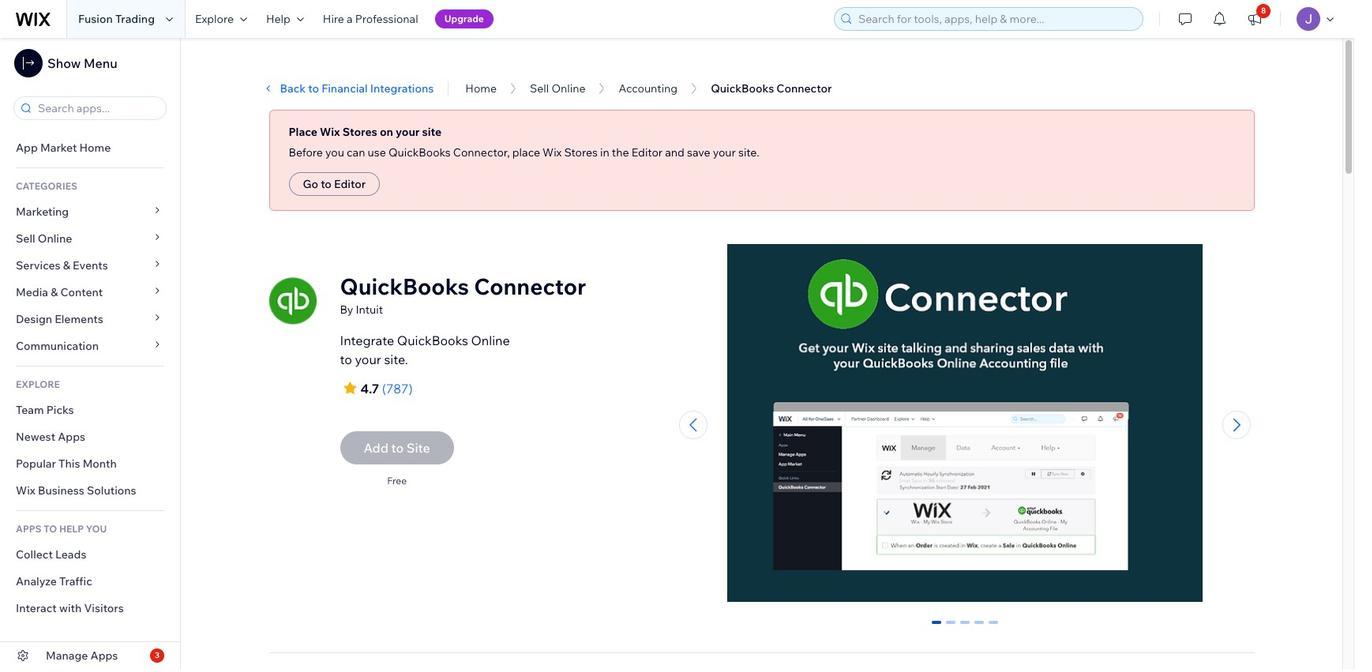 Task type: describe. For each thing, give the bounding box(es) containing it.
team picks
[[16, 403, 74, 417]]

show
[[47, 55, 81, 71]]

show menu
[[47, 55, 117, 71]]

visitors
[[84, 601, 124, 616]]

1 vertical spatial intuit
[[356, 303, 383, 317]]

1 horizontal spatial stores
[[565, 145, 598, 160]]

interact with visitors
[[16, 601, 124, 616]]

month
[[83, 457, 117, 471]]

site
[[422, 125, 442, 139]]

to for go
[[321, 177, 332, 191]]

& for content
[[51, 285, 58, 299]]

before
[[289, 145, 323, 160]]

you
[[86, 523, 107, 535]]

1 vertical spatial by
[[340, 303, 353, 317]]

communication link
[[0, 333, 180, 360]]

2 horizontal spatial wix
[[543, 145, 562, 160]]

(
[[382, 381, 386, 397]]

app market home link
[[0, 134, 180, 161]]

collect leads link
[[0, 541, 180, 568]]

sell online inside sidebar element
[[16, 232, 72, 246]]

your for online
[[355, 352, 382, 367]]

integrations
[[370, 81, 434, 96]]

wix inside 'link'
[[16, 484, 35, 498]]

sidebar element
[[0, 38, 181, 669]]

place
[[289, 125, 318, 139]]

0 vertical spatial quickbooks connector by intuit
[[257, 47, 398, 79]]

to inside integrate quickbooks online to your site.
[[340, 352, 352, 367]]

interact with visitors link
[[0, 595, 180, 622]]

leads
[[55, 548, 86, 562]]

menu
[[84, 55, 117, 71]]

you
[[326, 145, 344, 160]]

wix business solutions link
[[0, 477, 180, 504]]

events
[[73, 258, 108, 273]]

on
[[380, 125, 393, 139]]

content
[[60, 285, 103, 299]]

2
[[962, 621, 969, 637]]

to
[[44, 523, 57, 535]]

newest apps link
[[0, 424, 180, 450]]

site. inside integrate quickbooks online to your site.
[[384, 352, 408, 367]]

connector,
[[453, 145, 510, 160]]

back to financial integrations button
[[261, 81, 434, 96]]

team
[[16, 403, 44, 417]]

0 horizontal spatial stores
[[343, 125, 378, 139]]

business
[[38, 484, 84, 498]]

popular
[[16, 457, 56, 471]]

this
[[58, 457, 80, 471]]

show menu button
[[14, 49, 117, 77]]

analyze traffic
[[16, 574, 92, 589]]

media & content
[[16, 285, 103, 299]]

1 horizontal spatial sell online
[[530, 81, 586, 96]]

editor inside place wix stores on your site before you can use quickbooks connector, place wix stores in the editor and save your site.
[[632, 145, 663, 160]]

go to editor
[[303, 177, 366, 191]]

can
[[347, 145, 365, 160]]

0 1 2 3 4
[[933, 621, 998, 637]]

place
[[513, 145, 540, 160]]

with
[[59, 601, 82, 616]]

professional
[[355, 12, 419, 26]]

interact
[[16, 601, 57, 616]]

integrate quickbooks online to your site.
[[340, 333, 510, 367]]

quickbooks connector preview 0 image
[[728, 244, 1204, 610]]

back to financial integrations
[[280, 81, 434, 96]]

4.7
[[361, 381, 379, 397]]

0 vertical spatial by
[[257, 65, 270, 79]]

0 vertical spatial home
[[466, 81, 497, 96]]

go
[[303, 177, 318, 191]]

media & content link
[[0, 279, 180, 306]]

elements
[[55, 312, 103, 326]]

hire
[[323, 12, 344, 26]]

apps
[[16, 523, 41, 535]]

3 inside sidebar element
[[155, 650, 160, 661]]

upgrade
[[445, 13, 484, 24]]

design
[[16, 312, 52, 326]]

sell inside sidebar element
[[16, 232, 35, 246]]

design elements link
[[0, 306, 180, 333]]

home inside sidebar element
[[79, 141, 111, 155]]

0 vertical spatial 3
[[976, 621, 984, 637]]

services
[[16, 258, 60, 273]]

communication
[[16, 339, 101, 353]]

media
[[16, 285, 48, 299]]

help
[[59, 523, 84, 535]]

use
[[368, 145, 386, 160]]

2 horizontal spatial your
[[713, 145, 736, 160]]

quickbooks inside place wix stores on your site before you can use quickbooks connector, place wix stores in the editor and save your site.
[[389, 145, 451, 160]]

online inside sidebar element
[[38, 232, 72, 246]]

2 horizontal spatial online
[[552, 81, 586, 96]]



Task type: locate. For each thing, give the bounding box(es) containing it.
quickbooks connector logo image
[[219, 48, 247, 77], [269, 277, 316, 325]]

your inside integrate quickbooks online to your site.
[[355, 352, 382, 367]]

your
[[396, 125, 420, 139], [713, 145, 736, 160], [355, 352, 382, 367]]

1 vertical spatial site.
[[384, 352, 408, 367]]

0 horizontal spatial site.
[[384, 352, 408, 367]]

by
[[257, 65, 270, 79], [340, 303, 353, 317]]

by down help
[[257, 65, 270, 79]]

1 horizontal spatial &
[[63, 258, 70, 273]]

wix right the place on the left top of page
[[543, 145, 562, 160]]

1 horizontal spatial editor
[[632, 145, 663, 160]]

stores
[[343, 125, 378, 139], [565, 145, 598, 160]]

back
[[280, 81, 306, 96]]

1 horizontal spatial to
[[321, 177, 332, 191]]

stores left the in
[[565, 145, 598, 160]]

place wix stores on your site before you can use quickbooks connector, place wix stores in the editor and save your site.
[[289, 125, 760, 160]]

1 horizontal spatial sell online link
[[530, 81, 586, 96]]

3 right manage apps
[[155, 650, 160, 661]]

2 vertical spatial your
[[355, 352, 382, 367]]

1 vertical spatial 3
[[155, 650, 160, 661]]

2 vertical spatial wix
[[16, 484, 35, 498]]

2 vertical spatial online
[[471, 333, 510, 348]]

connector inside button
[[777, 81, 832, 96]]

0 vertical spatial sell online
[[530, 81, 586, 96]]

services & events link
[[0, 252, 180, 279]]

and
[[666, 145, 685, 160]]

1 vertical spatial sell
[[16, 232, 35, 246]]

2 vertical spatial connector
[[474, 273, 586, 300]]

1 horizontal spatial online
[[471, 333, 510, 348]]

to down integrate
[[340, 352, 352, 367]]

marketing link
[[0, 198, 180, 225]]

analyze traffic link
[[0, 568, 180, 595]]

0 horizontal spatial by
[[257, 65, 270, 79]]

explore
[[195, 12, 234, 26]]

2 horizontal spatial connector
[[777, 81, 832, 96]]

apps for newest apps
[[58, 430, 85, 444]]

to right back
[[308, 81, 319, 96]]

0 horizontal spatial apps
[[58, 430, 85, 444]]

design elements
[[16, 312, 103, 326]]

apps for manage apps
[[91, 649, 118, 663]]

0 vertical spatial wix
[[320, 125, 340, 139]]

app market home
[[16, 141, 111, 155]]

0 horizontal spatial editor
[[334, 177, 366, 191]]

0 vertical spatial your
[[396, 125, 420, 139]]

hire a professional link
[[314, 0, 428, 38]]

manage apps
[[46, 649, 118, 663]]

4
[[990, 621, 998, 637]]

1 vertical spatial sell online link
[[0, 225, 180, 252]]

0 horizontal spatial &
[[51, 285, 58, 299]]

sell online
[[530, 81, 586, 96], [16, 232, 72, 246]]

0 vertical spatial site.
[[739, 145, 760, 160]]

help button
[[257, 0, 314, 38]]

2 vertical spatial to
[[340, 352, 352, 367]]

upgrade button
[[435, 9, 494, 28]]

picks
[[46, 403, 74, 417]]

site. inside place wix stores on your site before you can use quickbooks connector, place wix stores in the editor and save your site.
[[739, 145, 760, 160]]

newest
[[16, 430, 55, 444]]

fusion
[[78, 12, 113, 26]]

1
[[949, 621, 955, 637]]

go to editor button
[[289, 172, 380, 196]]

manage
[[46, 649, 88, 663]]

sell up services
[[16, 232, 35, 246]]

popular this month
[[16, 457, 117, 471]]

0 horizontal spatial wix
[[16, 484, 35, 498]]

hire a professional
[[323, 12, 419, 26]]

0 vertical spatial editor
[[632, 145, 663, 160]]

& for events
[[63, 258, 70, 273]]

1 vertical spatial home
[[79, 141, 111, 155]]

1 vertical spatial connector
[[777, 81, 832, 96]]

1 horizontal spatial intuit
[[356, 303, 383, 317]]

marketing
[[16, 205, 69, 219]]

online inside integrate quickbooks online to your site.
[[471, 333, 510, 348]]

by up integrate
[[340, 303, 353, 317]]

services & events
[[16, 258, 108, 273]]

Search for tools, apps, help & more... field
[[854, 8, 1139, 30]]

apps up this
[[58, 430, 85, 444]]

wix business solutions
[[16, 484, 136, 498]]

wix down popular
[[16, 484, 35, 498]]

connector
[[333, 47, 398, 63], [777, 81, 832, 96], [474, 273, 586, 300]]

trading
[[115, 12, 155, 26]]

1 horizontal spatial 3
[[976, 621, 984, 637]]

wix up you
[[320, 125, 340, 139]]

collect
[[16, 548, 53, 562]]

1 vertical spatial sell online
[[16, 232, 72, 246]]

your for stores
[[396, 125, 420, 139]]

accounting
[[619, 81, 678, 96]]

0 horizontal spatial to
[[308, 81, 319, 96]]

the
[[612, 145, 629, 160]]

popular this month link
[[0, 450, 180, 477]]

1 horizontal spatial home
[[466, 81, 497, 96]]

home link
[[466, 81, 497, 96]]

collect leads
[[16, 548, 86, 562]]

solutions
[[87, 484, 136, 498]]

quickbooks inside integrate quickbooks online to your site.
[[397, 333, 469, 348]]

traffic
[[59, 574, 92, 589]]

to for back
[[308, 81, 319, 96]]

3 right 2
[[976, 621, 984, 637]]

online
[[552, 81, 586, 96], [38, 232, 72, 246], [471, 333, 510, 348]]

explore
[[16, 379, 60, 390]]

& right the media at top left
[[51, 285, 58, 299]]

1 horizontal spatial wix
[[320, 125, 340, 139]]

save
[[687, 145, 711, 160]]

fusion trading
[[78, 12, 155, 26]]

site. up the 787
[[384, 352, 408, 367]]

wix
[[320, 125, 340, 139], [543, 145, 562, 160], [16, 484, 35, 498]]

sell
[[530, 81, 549, 96], [16, 232, 35, 246]]

787
[[386, 381, 409, 397]]

editor inside button
[[334, 177, 366, 191]]

quickbooks inside button
[[711, 81, 775, 96]]

)
[[409, 381, 413, 397]]

your right on
[[396, 125, 420, 139]]

site. right save
[[739, 145, 760, 160]]

0 vertical spatial quickbooks connector logo image
[[219, 48, 247, 77]]

your right save
[[713, 145, 736, 160]]

3
[[976, 621, 984, 637], [155, 650, 160, 661]]

sell online down marketing
[[16, 232, 72, 246]]

1 vertical spatial &
[[51, 285, 58, 299]]

quickbooks connector
[[711, 81, 832, 96]]

to right go
[[321, 177, 332, 191]]

&
[[63, 258, 70, 273], [51, 285, 58, 299]]

0 vertical spatial sell online link
[[530, 81, 586, 96]]

0 vertical spatial online
[[552, 81, 586, 96]]

newest apps
[[16, 430, 85, 444]]

categories
[[16, 180, 77, 192]]

4.7 ( 787 )
[[361, 381, 413, 397]]

1 horizontal spatial your
[[396, 125, 420, 139]]

app
[[16, 141, 38, 155]]

stores up can
[[343, 125, 378, 139]]

1 vertical spatial online
[[38, 232, 72, 246]]

sell online link up place wix stores on your site before you can use quickbooks connector, place wix stores in the editor and save your site.
[[530, 81, 586, 96]]

1 horizontal spatial by
[[340, 303, 353, 317]]

free
[[387, 475, 407, 487]]

0 horizontal spatial sell online link
[[0, 225, 180, 252]]

1 vertical spatial stores
[[565, 145, 598, 160]]

site.
[[739, 145, 760, 160], [384, 352, 408, 367]]

1 vertical spatial your
[[713, 145, 736, 160]]

0 vertical spatial sell
[[530, 81, 549, 96]]

1 vertical spatial apps
[[91, 649, 118, 663]]

integrate
[[340, 333, 395, 348]]

editor right the
[[632, 145, 663, 160]]

financial
[[322, 81, 368, 96]]

sell online link up events
[[0, 225, 180, 252]]

1 horizontal spatial sell
[[530, 81, 549, 96]]

0 vertical spatial to
[[308, 81, 319, 96]]

quickbooks connector button
[[703, 77, 840, 100]]

help
[[266, 12, 291, 26]]

1 vertical spatial quickbooks connector by intuit
[[340, 273, 586, 317]]

& left events
[[63, 258, 70, 273]]

1 horizontal spatial apps
[[91, 649, 118, 663]]

sell online up place wix stores on your site before you can use quickbooks connector, place wix stores in the editor and save your site.
[[530, 81, 586, 96]]

sell online link
[[530, 81, 586, 96], [0, 225, 180, 252]]

to
[[308, 81, 319, 96], [321, 177, 332, 191], [340, 352, 352, 367]]

home up 'connector,' at the left top of the page
[[466, 81, 497, 96]]

0 vertical spatial &
[[63, 258, 70, 273]]

0 vertical spatial connector
[[333, 47, 398, 63]]

1 horizontal spatial connector
[[474, 273, 586, 300]]

your down integrate
[[355, 352, 382, 367]]

accounting link
[[619, 81, 678, 96]]

home right market
[[79, 141, 111, 155]]

0 horizontal spatial online
[[38, 232, 72, 246]]

8
[[1262, 6, 1267, 16]]

Search apps... field
[[33, 97, 161, 119]]

editor down can
[[334, 177, 366, 191]]

8 button
[[1238, 0, 1273, 38]]

0
[[933, 621, 941, 637]]

0 horizontal spatial quickbooks connector logo image
[[219, 48, 247, 77]]

to inside button
[[321, 177, 332, 191]]

0 horizontal spatial connector
[[333, 47, 398, 63]]

1 vertical spatial editor
[[334, 177, 366, 191]]

0 vertical spatial stores
[[343, 125, 378, 139]]

1 vertical spatial to
[[321, 177, 332, 191]]

0 horizontal spatial intuit
[[274, 65, 301, 79]]

apps to help you
[[16, 523, 107, 535]]

team picks link
[[0, 397, 180, 424]]

0 horizontal spatial home
[[79, 141, 111, 155]]

in
[[601, 145, 610, 160]]

0 vertical spatial apps
[[58, 430, 85, 444]]

0 horizontal spatial your
[[355, 352, 382, 367]]

1 vertical spatial wix
[[543, 145, 562, 160]]

0 vertical spatial intuit
[[274, 65, 301, 79]]

intuit up back
[[274, 65, 301, 79]]

sell up place wix stores on your site before you can use quickbooks connector, place wix stores in the editor and save your site.
[[530, 81, 549, 96]]

0 horizontal spatial sell
[[16, 232, 35, 246]]

apps right manage
[[91, 649, 118, 663]]

intuit
[[274, 65, 301, 79], [356, 303, 383, 317]]

quickbooks connector by intuit up financial at the left
[[257, 47, 398, 79]]

1 vertical spatial quickbooks connector logo image
[[269, 277, 316, 325]]

0 horizontal spatial 3
[[155, 650, 160, 661]]

intuit up integrate
[[356, 303, 383, 317]]

1 horizontal spatial site.
[[739, 145, 760, 160]]

0 horizontal spatial sell online
[[16, 232, 72, 246]]

quickbooks connector by intuit up integrate quickbooks online to your site.
[[340, 273, 586, 317]]

2 horizontal spatial to
[[340, 352, 352, 367]]

1 horizontal spatial quickbooks connector logo image
[[269, 277, 316, 325]]



Task type: vqa. For each thing, say whether or not it's contained in the screenshot.
My Site 1
no



